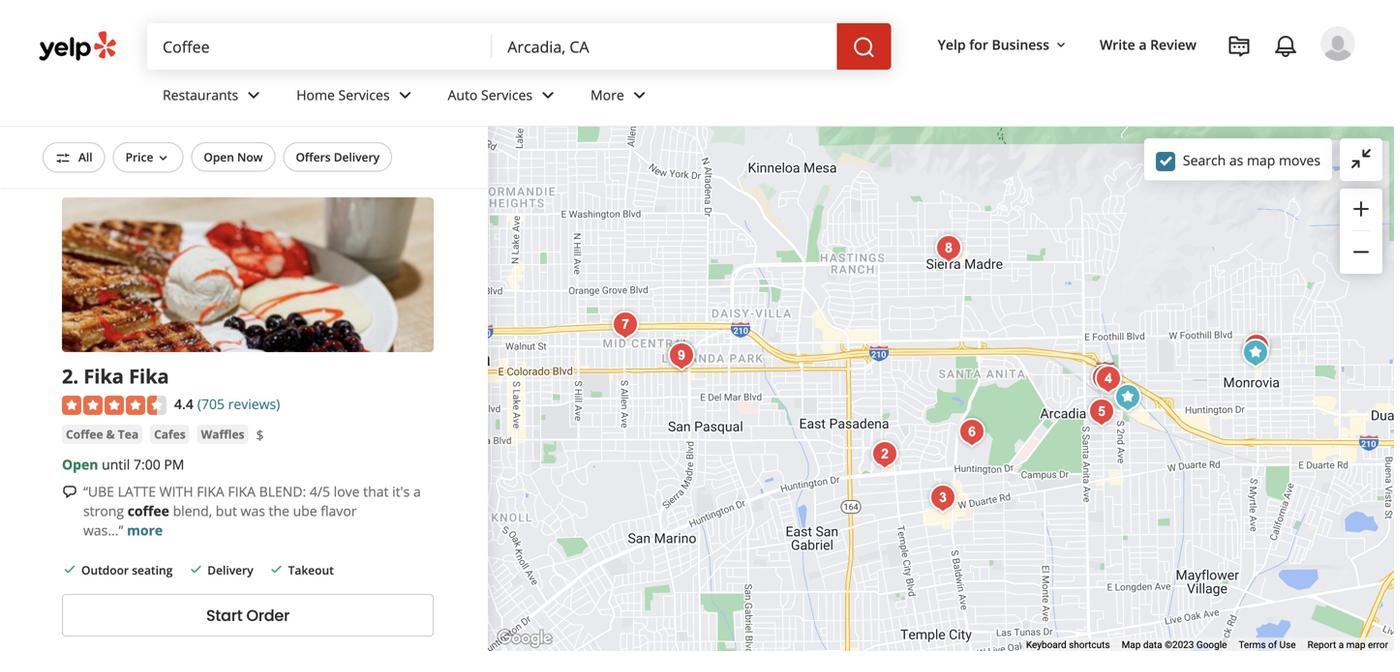 Task type: vqa. For each thing, say whether or not it's contained in the screenshot.
CONSTRUCTION
no



Task type: locate. For each thing, give the bounding box(es) containing it.
delivery
[[207, 75, 253, 91], [334, 149, 380, 165], [207, 562, 253, 578]]

more link
[[127, 34, 163, 52], [127, 521, 163, 539]]

notifications image
[[1274, 35, 1297, 58]]

takeout down ube
[[288, 562, 334, 578]]

16 checkmark v2 image left home
[[269, 75, 284, 90]]

1 start order link from the top
[[62, 108, 434, 150]]

16 checkmark v2 image down "this is easily my top favorite coffee
[[188, 75, 204, 90]]

2 start from the top
[[206, 605, 243, 627]]

4 24 chevron down v2 image from the left
[[628, 84, 651, 107]]

1 none field from the left
[[163, 36, 477, 57]]

1 vertical spatial more
[[127, 521, 163, 539]]

open
[[204, 149, 234, 165], [62, 455, 98, 474]]

fika up '4.4 star rating' 'image'
[[129, 363, 169, 390]]

1 more from the top
[[127, 34, 163, 52]]

but
[[216, 502, 237, 520]]

7:00
[[134, 455, 160, 474]]

24 chevron down v2 image
[[242, 84, 265, 107], [394, 84, 417, 107], [536, 84, 560, 107], [628, 84, 651, 107]]

outdoor seating down the "ton.""
[[81, 75, 173, 91]]

1 vertical spatial seating
[[132, 562, 173, 578]]

takeout
[[288, 75, 334, 91], [288, 562, 334, 578]]

0 horizontal spatial fika
[[197, 482, 224, 501]]

0 horizontal spatial services
[[338, 86, 390, 104]]

1 vertical spatial more link
[[127, 521, 163, 539]]

filters group
[[39, 142, 396, 173]]

1 start order from the top
[[206, 118, 289, 140]]

more
[[127, 34, 163, 52], [127, 521, 163, 539]]

more
[[591, 86, 624, 104]]

flavor
[[321, 502, 357, 520]]

until
[[102, 455, 130, 474]]

1 vertical spatial start order link
[[62, 595, 434, 637]]

2 . fika fika
[[62, 363, 169, 390]]

(705 reviews) link
[[197, 393, 280, 414]]

open up the 16 speech v2 image
[[62, 455, 98, 474]]

map region
[[310, 15, 1394, 652]]

offers
[[296, 149, 331, 165]]

0 vertical spatial seating
[[132, 75, 173, 91]]

outdoor down was..."
[[81, 562, 129, 578]]

0 vertical spatial outdoor
[[81, 75, 129, 91]]

16 checkmark v2 image
[[188, 75, 204, 90], [188, 562, 204, 578], [269, 562, 284, 578]]

2 order from the top
[[246, 605, 289, 627]]

i've
[[377, 15, 398, 33]]

open inside open now button
[[204, 149, 234, 165]]

outdoor seating
[[81, 75, 173, 91], [81, 562, 173, 578]]

now
[[237, 149, 263, 165]]

more down easily at the left top of page
[[127, 34, 163, 52]]

delivery inside button
[[334, 149, 380, 165]]

0 horizontal spatial coffee
[[127, 502, 169, 520]]

with
[[159, 482, 193, 501]]

1 horizontal spatial open
[[204, 149, 234, 165]]

24 chevron down v2 image right the restaurants
[[242, 84, 265, 107]]

dingle berries image
[[924, 479, 962, 518]]

waffles
[[201, 426, 244, 442]]

services
[[338, 86, 390, 104], [481, 86, 532, 104]]

1 vertical spatial map
[[1346, 640, 1365, 651]]

home
[[296, 86, 335, 104]]

services right auto
[[481, 86, 532, 104]]

$
[[256, 426, 264, 444]]

start order link
[[62, 108, 434, 150], [62, 595, 434, 637]]

start down blend, but was the ube flavor was..."
[[206, 605, 243, 627]]

1 horizontal spatial none field
[[508, 36, 822, 57]]

"this is easily my top favorite coffee
[[83, 15, 311, 33]]

0 horizontal spatial none field
[[163, 36, 477, 57]]

1 vertical spatial outdoor
[[81, 562, 129, 578]]

start for 16 checkmark v2 icon under "this is easily my top favorite coffee
[[206, 118, 243, 140]]

1 vertical spatial start order
[[206, 605, 289, 627]]

a inside shop and i've tried a ton."
[[83, 34, 91, 52]]

price button
[[113, 142, 183, 173]]

16 checkmark v2 image
[[269, 75, 284, 90], [62, 562, 77, 578]]

map
[[1247, 151, 1275, 169], [1346, 640, 1365, 651]]

yelp for business
[[938, 35, 1049, 54]]

delivery right offers
[[334, 149, 380, 165]]

1 vertical spatial takeout
[[288, 562, 334, 578]]

1 start from the top
[[206, 118, 243, 140]]

16 checkmark v2 image down the
[[269, 562, 284, 578]]

zoom out image
[[1350, 241, 1373, 264]]

more link down latte
[[127, 521, 163, 539]]

1 vertical spatial start
[[206, 605, 243, 627]]

0 vertical spatial open
[[204, 149, 234, 165]]

24 chevron down v2 image right more
[[628, 84, 651, 107]]

1 vertical spatial open
[[62, 455, 98, 474]]

24 chevron down v2 image inside restaurants link
[[242, 84, 265, 107]]

services right home
[[338, 86, 390, 104]]

fika up but
[[197, 482, 224, 501]]

2 start order from the top
[[206, 605, 289, 627]]

2 none field from the left
[[508, 36, 822, 57]]

rosebud coffee image
[[662, 337, 701, 376]]

2 start order link from the top
[[62, 595, 434, 637]]

shortcuts
[[1069, 640, 1110, 651]]

start up filters group
[[206, 118, 243, 140]]

google
[[1196, 640, 1227, 651]]

"this
[[83, 15, 114, 33]]

offers delivery button
[[283, 142, 392, 172]]

24 chevron down v2 image inside auto services link
[[536, 84, 560, 107]]

user actions element
[[922, 24, 1382, 143]]

map right as in the top of the page
[[1247, 151, 1275, 169]]

1 horizontal spatial 16 checkmark v2 image
[[269, 75, 284, 90]]

0 vertical spatial 16 checkmark v2 image
[[269, 75, 284, 90]]

coffee
[[269, 15, 311, 33], [127, 502, 169, 520]]

16 chevron down v2 image
[[1053, 37, 1069, 53]]

more for blend, but was the ube flavor was..."
[[127, 521, 163, 539]]

0 vertical spatial order
[[246, 118, 289, 140]]

1 24 chevron down v2 image from the left
[[242, 84, 265, 107]]

24 chevron down v2 image for restaurants
[[242, 84, 265, 107]]

goki - bakehouse & coffee shop image
[[1085, 359, 1124, 398]]

0 vertical spatial outdoor seating
[[81, 75, 173, 91]]

0 vertical spatial takeout
[[288, 75, 334, 91]]

2 more link from the top
[[127, 521, 163, 539]]

1 vertical spatial order
[[246, 605, 289, 627]]

0 vertical spatial delivery
[[207, 75, 253, 91]]

a right it's
[[413, 482, 421, 501]]

2 outdoor from the top
[[81, 562, 129, 578]]

2 services from the left
[[481, 86, 532, 104]]

as
[[1229, 151, 1243, 169]]

open for open until 7:00 pm
[[62, 455, 98, 474]]

0 horizontal spatial map
[[1247, 151, 1275, 169]]

more link for shop and i've tried a ton."
[[127, 34, 163, 52]]

24 chevron down v2 image inside home services link
[[394, 84, 417, 107]]

24 chevron down v2 image for more
[[628, 84, 651, 107]]

4.4 star rating image
[[62, 396, 167, 415]]

outdoor seating down was..."
[[81, 562, 173, 578]]

fika
[[197, 482, 224, 501], [228, 482, 256, 501]]

none field down shop
[[163, 36, 477, 57]]

1 vertical spatial 16 checkmark v2 image
[[62, 562, 77, 578]]

coffee
[[66, 426, 103, 442]]

shop
[[315, 15, 346, 33]]

1 horizontal spatial coffee
[[269, 15, 311, 33]]

2 more from the top
[[127, 521, 163, 539]]

a left the "ton.""
[[83, 34, 91, 52]]

0 vertical spatial start
[[206, 118, 243, 140]]

1 vertical spatial coffee
[[127, 502, 169, 520]]

takeout for 16 checkmark v2 icon below the
[[288, 562, 334, 578]]

keyboard shortcuts
[[1026, 640, 1110, 651]]

None field
[[163, 36, 477, 57], [508, 36, 822, 57]]

2 24 chevron down v2 image from the left
[[394, 84, 417, 107]]

more for shop and i've tried a ton."
[[127, 34, 163, 52]]

outdoor down the "ton.""
[[81, 75, 129, 91]]

16 checkmark v2 image down the 16 speech v2 image
[[62, 562, 77, 578]]

fika right the .
[[84, 363, 124, 390]]

blend,
[[173, 502, 212, 520]]

0 vertical spatial start order
[[206, 118, 289, 140]]

1 horizontal spatial fika
[[129, 363, 169, 390]]

fika fika link
[[84, 363, 169, 390]]

yelp
[[938, 35, 966, 54]]

1 seating from the top
[[132, 75, 173, 91]]

©2023
[[1165, 640, 1194, 651]]

outdoor
[[81, 75, 129, 91], [81, 562, 129, 578]]

1 services from the left
[[338, 86, 390, 104]]

jameson brown coffee roasters image
[[606, 306, 645, 345]]

2 fika from the left
[[129, 363, 169, 390]]

a right report
[[1339, 640, 1344, 651]]

1 fika from the left
[[84, 363, 124, 390]]

a
[[83, 34, 91, 52], [1139, 35, 1147, 54], [413, 482, 421, 501], [1339, 640, 1344, 651]]

fika up was
[[228, 482, 256, 501]]

seating down easily at the left top of page
[[132, 75, 173, 91]]

ton."
[[94, 34, 124, 52]]

1 vertical spatial outdoor seating
[[81, 562, 173, 578]]

0 vertical spatial more link
[[127, 34, 163, 52]]

of
[[1268, 640, 1277, 651]]

1 horizontal spatial map
[[1346, 640, 1365, 651]]

map left error
[[1346, 640, 1365, 651]]

0 vertical spatial start order link
[[62, 108, 434, 150]]

coffee up find text field
[[269, 15, 311, 33]]

0 horizontal spatial fika
[[84, 363, 124, 390]]

2 takeout from the top
[[288, 562, 334, 578]]

restaurants
[[163, 86, 238, 104]]

more link for blend, but was the ube flavor was..."
[[127, 521, 163, 539]]

0 horizontal spatial open
[[62, 455, 98, 474]]

start order for 16 checkmark v2 icon below the
[[206, 605, 289, 627]]

1 horizontal spatial fika
[[228, 482, 256, 501]]

None search field
[[147, 23, 895, 70]]

latte
[[118, 482, 156, 501]]

Near text field
[[508, 36, 822, 57]]

24 chevron down v2 image inside more link
[[628, 84, 651, 107]]

that
[[363, 482, 389, 501]]

open left the now
[[204, 149, 234, 165]]

seating
[[132, 75, 173, 91], [132, 562, 173, 578]]

reborn coffee - arcadia image
[[953, 413, 991, 452]]

none field up more link
[[508, 36, 822, 57]]

24 chevron down v2 image left auto
[[394, 84, 417, 107]]

1 takeout from the top
[[288, 75, 334, 91]]

terms of use
[[1239, 640, 1296, 651]]

grey & cash image
[[1237, 328, 1276, 367]]

error
[[1368, 640, 1388, 651]]

takeout down find text field
[[288, 75, 334, 91]]

0 vertical spatial map
[[1247, 151, 1275, 169]]

0 vertical spatial more
[[127, 34, 163, 52]]

fika fika image
[[865, 436, 904, 474]]

1 more link from the top
[[127, 34, 163, 52]]

seating down latte
[[132, 562, 173, 578]]

more link down easily at the left top of page
[[127, 34, 163, 52]]

3 24 chevron down v2 image from the left
[[536, 84, 560, 107]]

order
[[246, 118, 289, 140], [246, 605, 289, 627]]

start
[[206, 118, 243, 140], [206, 605, 243, 627]]

report a map error link
[[1308, 640, 1388, 651]]

2 vertical spatial delivery
[[207, 562, 253, 578]]

auto
[[448, 86, 478, 104]]

keyboard shortcuts button
[[1026, 639, 1110, 652]]

group
[[1340, 189, 1382, 274]]

collapse map image
[[1350, 147, 1373, 170]]

start order
[[206, 118, 289, 140], [206, 605, 289, 627]]

1 order from the top
[[246, 118, 289, 140]]

24 chevron down v2 image for auto services
[[536, 84, 560, 107]]

rosebud coffee image
[[662, 337, 701, 376]]

top
[[192, 15, 214, 33]]

bob b. image
[[1320, 26, 1355, 61]]

24 chevron down v2 image right the auto services
[[536, 84, 560, 107]]

map for moves
[[1247, 151, 1275, 169]]

1 vertical spatial delivery
[[334, 149, 380, 165]]

delivery down blend, but was the ube flavor was..."
[[207, 562, 253, 578]]

tea
[[118, 426, 139, 442]]

16 filter v2 image
[[55, 150, 71, 166]]

coffee.jpg image
[[929, 229, 968, 268]]

coffee down latte
[[127, 502, 169, 520]]

more down latte
[[127, 521, 163, 539]]

0 horizontal spatial 16 checkmark v2 image
[[62, 562, 77, 578]]

delivery down shop and i've tried a ton."
[[207, 75, 253, 91]]

starbucks image
[[1108, 379, 1147, 417]]

1 horizontal spatial services
[[481, 86, 532, 104]]



Task type: describe. For each thing, give the bounding box(es) containing it.
coffee & tea
[[66, 426, 139, 442]]

strong
[[83, 502, 124, 520]]

was..."
[[83, 521, 123, 539]]

16 checkmark v2 image for outdoor seating
[[62, 562, 77, 578]]

yelp for business button
[[930, 27, 1076, 62]]

more link
[[575, 70, 667, 126]]

review
[[1150, 35, 1197, 54]]

data
[[1143, 640, 1162, 651]]

a right write
[[1139, 35, 1147, 54]]

map
[[1122, 640, 1141, 651]]

open now
[[204, 149, 263, 165]]

services for home services
[[338, 86, 390, 104]]

my
[[169, 15, 189, 33]]

cafes link
[[150, 425, 189, 444]]

a inside "ube latte with fika fika blend: 4/5 love that it's a strong
[[413, 482, 421, 501]]

auto services link
[[432, 70, 575, 126]]

none field near
[[508, 36, 822, 57]]

16 checkmark v2 image down blend, but was the ube flavor was..."
[[188, 562, 204, 578]]

love
[[334, 482, 360, 501]]

cafes
[[154, 426, 186, 442]]

zoom in image
[[1350, 197, 1373, 221]]

offers delivery
[[296, 149, 380, 165]]

4.4 link
[[174, 393, 193, 414]]

delivery for 16 checkmark v2 image for takeout
[[207, 75, 253, 91]]

open now button
[[191, 142, 275, 172]]

waffles link
[[197, 425, 248, 444]]

business
[[992, 35, 1049, 54]]

(705 reviews)
[[197, 395, 280, 413]]

write a review link
[[1092, 27, 1204, 62]]

terms of use link
[[1239, 640, 1296, 651]]

and
[[349, 15, 374, 33]]

google image
[[493, 626, 557, 652]]

open for open now
[[204, 149, 234, 165]]

start order for 16 checkmark v2 image for takeout
[[206, 118, 289, 140]]

all button
[[43, 142, 105, 173]]

report
[[1308, 640, 1336, 651]]

favorite
[[217, 15, 266, 33]]

open until 7:00 pm
[[62, 455, 184, 474]]

all
[[78, 149, 93, 165]]

4.4
[[174, 395, 193, 413]]

coffee & tea button
[[62, 425, 142, 444]]

reviews)
[[228, 395, 280, 413]]

Find text field
[[163, 36, 477, 57]]

order for 16 checkmark v2 icon below the
[[246, 605, 289, 627]]

none field find
[[163, 36, 477, 57]]

search as map moves
[[1183, 151, 1320, 169]]

moves
[[1279, 151, 1320, 169]]

home services
[[296, 86, 390, 104]]

2 seating from the top
[[132, 562, 173, 578]]

services for auto services
[[481, 86, 532, 104]]

cafes button
[[150, 425, 189, 444]]

report a map error
[[1308, 640, 1388, 651]]

business categories element
[[147, 70, 1355, 126]]

&
[[106, 426, 115, 442]]

use
[[1279, 640, 1296, 651]]

write
[[1100, 35, 1135, 54]]

2 outdoor seating from the top
[[81, 562, 173, 578]]

"ube latte with fika fika blend: 4/5 love that it's a strong
[[83, 482, 421, 520]]

coast 2 coast roasters image
[[1089, 360, 1128, 399]]

delivery for 16 checkmark v2 icon below the
[[207, 562, 253, 578]]

cup of cha tea house image
[[1236, 334, 1275, 373]]

search image
[[852, 36, 876, 59]]

easily
[[131, 15, 166, 33]]

blend:
[[259, 482, 306, 501]]

auto services
[[448, 86, 532, 104]]

start order link for 16 checkmark v2 icon below the
[[62, 595, 434, 637]]

map for error
[[1346, 640, 1365, 651]]

was
[[241, 502, 265, 520]]

.
[[73, 363, 79, 390]]

16 checkmark v2 image for takeout
[[269, 75, 284, 90]]

shop and i've tried a ton."
[[83, 15, 431, 52]]

16 chevron down v2 image
[[155, 150, 171, 166]]

2
[[62, 363, 73, 390]]

1 fika from the left
[[197, 482, 224, 501]]

24 chevron down v2 image for home services
[[394, 84, 417, 107]]

search
[[1183, 151, 1226, 169]]

ube
[[293, 502, 317, 520]]

1 outdoor from the top
[[81, 75, 129, 91]]

2 fika from the left
[[228, 482, 256, 501]]

for
[[969, 35, 988, 54]]

1 outdoor seating from the top
[[81, 75, 173, 91]]

projects image
[[1228, 35, 1251, 58]]

price
[[125, 149, 153, 165]]

16 speech v2 image
[[62, 485, 77, 500]]

restaurants link
[[147, 70, 281, 126]]

waffles button
[[197, 425, 248, 444]]

order for 16 checkmark v2 image for takeout
[[246, 118, 289, 140]]

blend, but was the ube flavor was..."
[[83, 502, 357, 539]]

start for 16 checkmark v2 icon below blend, but was the ube flavor was..."
[[206, 605, 243, 627]]

pm
[[164, 455, 184, 474]]

start order link for 16 checkmark v2 image for takeout
[[62, 108, 434, 150]]

is
[[117, 15, 127, 33]]

terms
[[1239, 640, 1266, 651]]

takeout for 16 checkmark v2 image for takeout
[[288, 75, 334, 91]]

coffee & tea link
[[62, 425, 142, 444]]

map data ©2023 google
[[1122, 640, 1227, 651]]

tried
[[402, 15, 431, 33]]

0 vertical spatial coffee
[[269, 15, 311, 33]]

hyper coffee image
[[1082, 393, 1121, 432]]

(705
[[197, 395, 225, 413]]

write a review
[[1100, 35, 1197, 54]]

keyboard
[[1026, 640, 1067, 651]]

home services link
[[281, 70, 432, 126]]

it's
[[392, 482, 410, 501]]

the
[[269, 502, 289, 520]]



